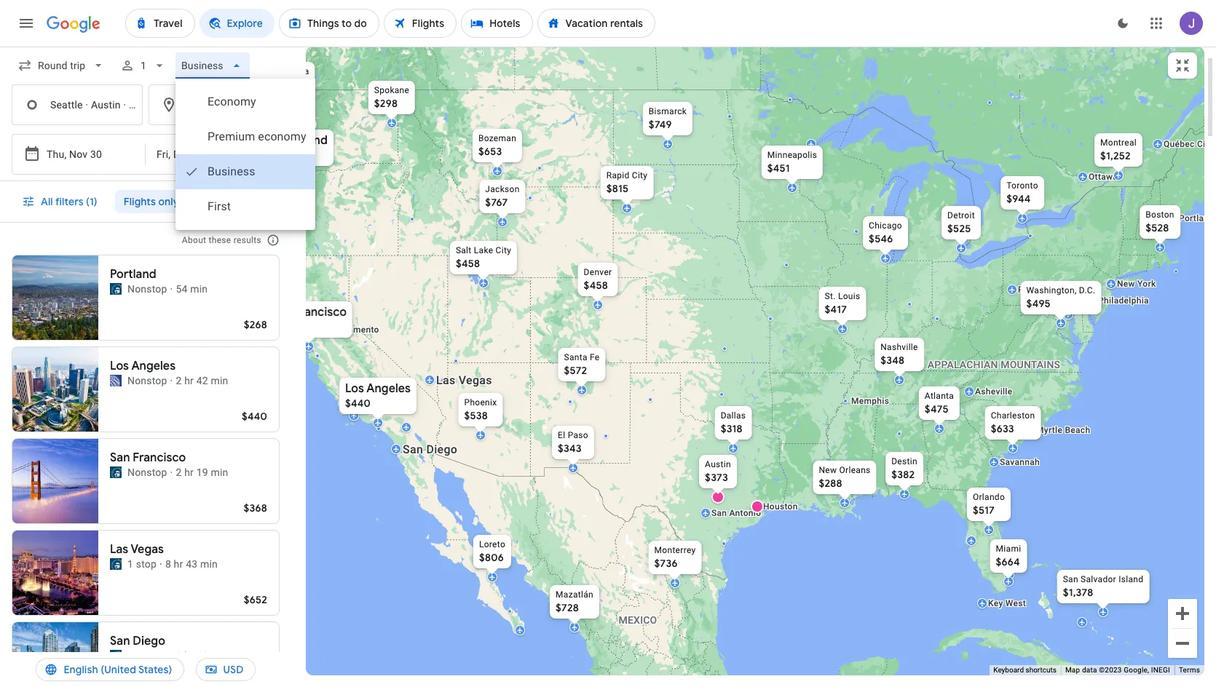 Task type: describe. For each thing, give the bounding box(es) containing it.
salt lake city $458
[[456, 246, 511, 270]]

min for los angeles
[[211, 375, 228, 387]]

373 US dollars text field
[[705, 471, 728, 484]]

miami $664
[[996, 544, 1022, 569]]

louis
[[838, 291, 861, 302]]

denver
[[584, 267, 612, 278]]

about these results image
[[256, 223, 291, 258]]

flights only button
[[115, 184, 204, 219]]

atlanta
[[925, 391, 954, 401]]

austin inside map region
[[705, 460, 731, 470]]

bismarck
[[649, 106, 687, 117]]

$417
[[825, 303, 847, 316]]

458 US dollars text field
[[456, 257, 480, 270]]

2 for san diego
[[176, 651, 182, 662]]

san salvador island $1,378
[[1063, 575, 1144, 600]]

english (united states) button
[[36, 653, 184, 688]]

city for québec city
[[1198, 139, 1214, 149]]

8 hr 43 min
[[165, 559, 218, 570]]

united image
[[110, 375, 122, 387]]

$664
[[996, 556, 1020, 569]]

$373
[[705, 471, 728, 484]]

charleston
[[991, 411, 1035, 421]]

$318
[[721, 423, 743, 436]]

288 US dollars text field
[[819, 477, 843, 490]]

orleans
[[840, 466, 871, 476]]

440 US dollars text field
[[345, 397, 371, 410]]

4 option from the top
[[176, 189, 315, 224]]

0 horizontal spatial francisco
[[133, 451, 186, 466]]

652 US dollars text field
[[244, 594, 267, 607]]

hr for francisco
[[184, 467, 194, 479]]

santa fe $572
[[564, 353, 600, 377]]

8
[[165, 559, 171, 570]]

mountains
[[1001, 359, 1061, 371]]

$382
[[892, 468, 915, 482]]

©2023
[[1099, 667, 1122, 675]]

1378 US dollars text field
[[1063, 586, 1094, 600]]

nonstop for san diego
[[127, 651, 167, 662]]

terms
[[1179, 667, 1201, 675]]

miami
[[996, 544, 1022, 554]]

451 US dollars text field
[[768, 162, 790, 175]]

2 hr 49 min
[[176, 651, 228, 662]]

none text field inside the filters form
[[12, 85, 143, 125]]

lake
[[474, 246, 493, 256]]

mazatlán $728
[[556, 590, 594, 615]]

map data ©2023 google, inegi
[[1066, 667, 1171, 675]]

el paso $343
[[558, 431, 589, 455]]

$633
[[991, 423, 1015, 436]]

806 US dollars text field
[[479, 551, 504, 565]]

houston inside the filters form
[[129, 99, 169, 110]]

select your preferred seating class. list box
[[176, 79, 315, 230]]

$517
[[973, 504, 995, 517]]

$944
[[1007, 192, 1031, 205]]

jackson
[[485, 184, 520, 195]]

pittsburgh
[[1018, 285, 1061, 295]]

portland button
[[273, 127, 336, 175]]

368 US dollars text field
[[244, 502, 267, 515]]

538 US dollars text field
[[464, 409, 488, 423]]

english (united states)
[[64, 664, 172, 677]]

736 US dollars text field
[[655, 557, 678, 570]]

price
[[285, 195, 309, 208]]

myrtle beach
[[1037, 425, 1091, 436]]

filters form
[[0, 47, 315, 230]]

phoenix $538
[[464, 398, 497, 423]]

3 · from the left
[[171, 99, 174, 110]]

alaska image for portland
[[110, 283, 122, 295]]

0 horizontal spatial las vegas
[[110, 543, 164, 557]]

new for new orleans $288
[[819, 466, 837, 476]]

alaska image for las vegas
[[110, 559, 122, 570]]

las inside map region
[[436, 374, 456, 388]]

1 option from the top
[[176, 85, 315, 119]]

 image for san diego
[[170, 649, 173, 664]]

shortcuts
[[1026, 667, 1057, 675]]

inegi
[[1152, 667, 1171, 675]]

view smaller map image
[[1174, 57, 1192, 74]]

min right 43
[[200, 559, 218, 570]]

philadelphia
[[1099, 296, 1149, 306]]

spokane
[[374, 85, 410, 95]]

flights
[[124, 195, 156, 208]]

495 US dollars text field
[[1027, 297, 1051, 310]]

1252 US dollars text field
[[1101, 149, 1131, 162]]

las vegas inside map region
[[436, 374, 492, 388]]

spokane $298
[[374, 85, 410, 110]]

$440 inside los angeles $440
[[345, 397, 371, 410]]

angeles for los angeles
[[131, 359, 176, 374]]

$458 inside "denver $458"
[[584, 279, 608, 292]]

boston
[[1146, 210, 1175, 220]]

1 for 1 stop
[[127, 559, 133, 570]]

los angeles $440
[[345, 382, 411, 410]]

boston $528
[[1146, 210, 1175, 235]]

268 US dollars text field
[[244, 318, 267, 331]]

these
[[209, 235, 231, 246]]

seattle · austin · houston ·
[[50, 99, 177, 110]]

mazatlán
[[556, 590, 594, 600]]

minneapolis $451
[[768, 150, 818, 175]]

all filters (1)
[[41, 195, 97, 208]]

terms link
[[1179, 667, 1201, 675]]

san antonio
[[712, 508, 761, 519]]

chicago $546
[[869, 221, 903, 246]]

2 hr 19 min
[[176, 467, 228, 479]]

denver $458
[[584, 267, 612, 292]]

nonstop for los angeles
[[127, 375, 167, 387]]

detroit
[[948, 211, 975, 221]]

Return text field
[[157, 135, 229, 174]]

chicago
[[869, 221, 903, 231]]

english
[[64, 664, 98, 677]]

toronto
[[1007, 181, 1039, 191]]

los for los angeles $440
[[345, 382, 364, 396]]

filters
[[55, 195, 84, 208]]

map region
[[262, 0, 1217, 688]]

appalachian
[[928, 359, 998, 371]]

$475
[[925, 403, 949, 416]]

$348
[[881, 354, 905, 367]]

san inside san francisco button
[[271, 305, 291, 320]]

$525
[[948, 222, 971, 235]]

$528
[[1146, 221, 1170, 235]]

343 US dollars text field
[[558, 442, 582, 455]]

diego inside map region
[[426, 443, 458, 457]]

546 US dollars text field
[[869, 232, 893, 246]]

$495
[[1027, 297, 1051, 310]]

$572
[[564, 364, 587, 377]]

749 US dollars text field
[[649, 118, 672, 131]]

0 horizontal spatial $440
[[242, 410, 267, 423]]

key west
[[989, 599, 1026, 609]]

$458 inside the salt lake city $458
[[456, 257, 480, 270]]

min for san francisco
[[211, 467, 228, 479]]

0 horizontal spatial san francisco
[[110, 451, 186, 466]]

jackson $767
[[485, 184, 520, 209]]

austin inside the filters form
[[91, 99, 121, 110]]

$736
[[655, 557, 678, 570]]

stops
[[218, 195, 245, 208]]

atlanta $475
[[925, 391, 954, 416]]

 image for san francisco
[[170, 466, 173, 480]]

hr right the 8
[[174, 559, 183, 570]]

0 horizontal spatial portland
[[110, 267, 156, 282]]

1 · from the left
[[85, 99, 88, 110]]

san inside san salvador island $1,378
[[1063, 575, 1079, 585]]

st.
[[825, 291, 836, 302]]

944 US dollars text field
[[1007, 192, 1031, 205]]

(1)
[[86, 195, 97, 208]]



Task type: locate. For each thing, give the bounding box(es) containing it.
loreto $806
[[479, 540, 506, 565]]

517 US dollars text field
[[973, 504, 995, 517]]

el
[[558, 431, 566, 441]]

2 left 49
[[176, 651, 182, 662]]

2  image from the top
[[170, 649, 173, 664]]

1  image from the top
[[170, 282, 173, 296]]

new inside new orleans $288
[[819, 466, 837, 476]]

1 vertical spatial alaska image
[[110, 559, 122, 570]]

$538
[[464, 409, 488, 423]]

1 horizontal spatial francisco
[[294, 305, 347, 320]]

0 horizontal spatial san diego
[[110, 635, 165, 649]]

54 min
[[176, 283, 208, 295]]

318 US dollars text field
[[721, 423, 743, 436]]

1 vertical spatial las
[[110, 543, 128, 557]]

orlando $517
[[973, 492, 1005, 517]]

alaska image
[[110, 467, 122, 479], [110, 651, 122, 662]]

change appearance image
[[1106, 6, 1141, 41]]

0 vertical spatial 2
[[176, 375, 182, 387]]

572 US dollars text field
[[564, 364, 587, 377]]

min right 19
[[211, 467, 228, 479]]

2 vertical spatial city
[[496, 246, 511, 256]]

1 vertical spatial angeles
[[367, 382, 411, 396]]

1 button
[[115, 48, 173, 83]]

1 vertical spatial  image
[[170, 649, 173, 664]]

san francisco
[[271, 305, 347, 320], [110, 451, 186, 466]]

0 vertical spatial city
[[1198, 139, 1214, 149]]

2 alaska image from the top
[[110, 559, 122, 570]]

san diego inside map region
[[403, 443, 458, 457]]

2 horizontal spatial city
[[1198, 139, 1214, 149]]

1 inside 1 popup button
[[141, 60, 147, 71]]

min right 49
[[211, 651, 228, 662]]

$767
[[485, 196, 508, 209]]

1 horizontal spatial $458
[[584, 279, 608, 292]]

0 vertical spatial los
[[110, 359, 129, 374]]

0 horizontal spatial city
[[496, 246, 511, 256]]

austin $373
[[705, 460, 731, 484]]

los up 440 us dollars text box
[[345, 382, 364, 396]]

525 US dollars text field
[[948, 222, 971, 235]]

$806
[[479, 551, 504, 565]]

toronto $944
[[1007, 181, 1039, 205]]

0 horizontal spatial diego
[[133, 635, 165, 649]]

min
[[190, 283, 208, 295], [211, 375, 228, 387], [211, 467, 228, 479], [200, 559, 218, 570], [211, 651, 228, 662]]

3 2 from the top
[[176, 651, 182, 662]]

$458 down salt
[[456, 257, 480, 270]]

alaska image for san diego
[[110, 651, 122, 662]]

0 vertical spatial new
[[1117, 279, 1136, 289]]

$268
[[244, 318, 267, 331]]

min right 54
[[190, 283, 208, 295]]

0 horizontal spatial vegas
[[131, 543, 164, 557]]

0 vertical spatial diego
[[426, 443, 458, 457]]

298 US dollars text field
[[374, 97, 398, 110]]

440 US dollars text field
[[242, 410, 267, 423]]

new up philadelphia
[[1117, 279, 1136, 289]]

417 US dollars text field
[[825, 303, 847, 316]]

2 left 19
[[176, 467, 182, 479]]

1 horizontal spatial vegas
[[459, 374, 492, 388]]

about these results
[[182, 235, 262, 246]]

0 vertical spatial $458
[[456, 257, 480, 270]]

monterrey $736
[[655, 546, 696, 570]]

only
[[158, 195, 179, 208]]

0 vertical spatial san diego
[[403, 443, 458, 457]]

0 horizontal spatial austin
[[91, 99, 121, 110]]

las
[[436, 374, 456, 388], [110, 543, 128, 557]]

alaska image left 54
[[110, 283, 122, 295]]

nonstop down "los angeles"
[[127, 375, 167, 387]]

san francisco up "2 hr 19 min"
[[110, 451, 186, 466]]

2 vertical spatial portland
[[110, 267, 156, 282]]

hr left 19
[[184, 467, 194, 479]]

hr for diego
[[184, 651, 194, 662]]

minneapolis
[[768, 150, 818, 160]]

1 horizontal spatial san francisco
[[271, 305, 347, 320]]

0 vertical spatial houston
[[129, 99, 169, 110]]

2 · from the left
[[123, 99, 126, 110]]

1 2 from the top
[[176, 375, 182, 387]]

hr left 42
[[184, 375, 194, 387]]

1 alaska image from the top
[[110, 283, 122, 295]]

price button
[[276, 190, 334, 213]]

1 horizontal spatial houston
[[763, 502, 798, 512]]

alaska image
[[110, 283, 122, 295], [110, 559, 122, 570]]

1
[[141, 60, 147, 71], [127, 559, 133, 570]]

2 for san francisco
[[176, 467, 182, 479]]

1 vertical spatial san francisco
[[110, 451, 186, 466]]

québec
[[1164, 139, 1195, 149]]

 image left 2 hr 42 min
[[170, 374, 173, 388]]

1 vertical spatial houston
[[763, 502, 798, 512]]

1 horizontal spatial san diego
[[403, 443, 458, 457]]

1 alaska image from the top
[[110, 467, 122, 479]]

0 vertical spatial las
[[436, 374, 456, 388]]

all
[[41, 195, 53, 208]]

new up $288
[[819, 466, 837, 476]]

fe
[[590, 353, 600, 363]]

1 horizontal spatial 1
[[141, 60, 147, 71]]

3 option from the top
[[176, 154, 315, 189]]

1 horizontal spatial portland
[[281, 133, 328, 148]]

1 vertical spatial las vegas
[[110, 543, 164, 557]]

min right 42
[[211, 375, 228, 387]]

destin $382
[[892, 457, 918, 482]]

nonstop up states)
[[127, 651, 167, 662]]

flights only
[[124, 195, 179, 208]]

new orleans $288
[[819, 466, 871, 490]]

 image left the 2 hr 49 min
[[170, 649, 173, 664]]

angeles inside los angeles $440
[[367, 382, 411, 396]]

states)
[[138, 664, 172, 677]]

1 vertical spatial new
[[819, 466, 837, 476]]

francisco up "2 hr 19 min"
[[133, 451, 186, 466]]

san francisco up sacramento
[[271, 305, 347, 320]]

49
[[196, 651, 208, 662]]

los inside los angeles $440
[[345, 382, 364, 396]]

las vegas
[[436, 374, 492, 388], [110, 543, 164, 557]]

2  image from the top
[[170, 466, 173, 480]]

42
[[196, 375, 208, 387]]

1 horizontal spatial las vegas
[[436, 374, 492, 388]]

keyboard shortcuts button
[[994, 666, 1057, 676]]

city right rapid
[[632, 170, 648, 181]]

1 vertical spatial san diego
[[110, 635, 165, 649]]

0 vertical spatial francisco
[[294, 305, 347, 320]]

1 horizontal spatial angeles
[[367, 382, 411, 396]]

728 US dollars text field
[[556, 602, 579, 615]]

0 vertical spatial vegas
[[459, 374, 492, 388]]

1 vertical spatial los
[[345, 382, 364, 396]]

1 nonstop from the top
[[127, 283, 167, 295]]

0 vertical spatial austin
[[91, 99, 121, 110]]

 image left "2 hr 19 min"
[[170, 466, 173, 480]]

1 vertical spatial francisco
[[133, 451, 186, 466]]

4 nonstop from the top
[[127, 651, 167, 662]]

detroit $525
[[948, 211, 975, 235]]

portland inside button
[[281, 133, 328, 148]]

salvador
[[1081, 575, 1117, 585]]

$458 down denver
[[584, 279, 608, 292]]

3 nonstop from the top
[[127, 467, 167, 479]]

0 horizontal spatial angeles
[[131, 359, 176, 374]]

data
[[1083, 667, 1098, 675]]

rapid city $815
[[607, 170, 648, 195]]

2 option from the top
[[176, 119, 315, 154]]

1 vertical spatial  image
[[170, 466, 173, 480]]

1 vertical spatial city
[[632, 170, 648, 181]]

None field
[[12, 52, 112, 79], [176, 52, 250, 79], [12, 52, 112, 79], [176, 52, 250, 79]]

montreal
[[1101, 138, 1137, 148]]

new for new york
[[1117, 279, 1136, 289]]

 image for los angeles
[[170, 374, 173, 388]]

1 up seattle · austin · houston ·
[[141, 60, 147, 71]]

653 US dollars text field
[[479, 145, 502, 158]]

Departure text field
[[47, 135, 114, 174]]

815 US dollars text field
[[607, 182, 629, 195]]

382 US dollars text field
[[892, 468, 915, 482]]

vegas up phoenix
[[459, 374, 492, 388]]

houston down 1 popup button in the left top of the page
[[129, 99, 169, 110]]

1 vertical spatial $458
[[584, 279, 608, 292]]

appalachian mountains
[[928, 359, 1061, 371]]

hr left 49
[[184, 651, 194, 662]]

nonstop left 54
[[127, 283, 167, 295]]

city inside the salt lake city $458
[[496, 246, 511, 256]]

475 US dollars text field
[[925, 403, 949, 416]]

None text field
[[12, 85, 143, 125]]

1 vertical spatial diego
[[133, 635, 165, 649]]

1  image from the top
[[170, 374, 173, 388]]

$749
[[649, 118, 672, 131]]

victoria button
[[269, 59, 318, 104]]

montreal $1,252
[[1101, 138, 1137, 162]]

2 2 from the top
[[176, 467, 182, 479]]

vegas up the stop
[[131, 543, 164, 557]]

0 vertical spatial 1
[[141, 60, 147, 71]]

767 US dollars text field
[[485, 196, 508, 209]]

alaska image left 1 stop
[[110, 559, 122, 570]]

1 horizontal spatial las
[[436, 374, 456, 388]]

$546
[[869, 232, 893, 246]]

las vegas up 1 stop
[[110, 543, 164, 557]]

nonstop left "2 hr 19 min"
[[127, 467, 167, 479]]

city inside rapid city $815
[[632, 170, 648, 181]]

1 vertical spatial austin
[[705, 460, 731, 470]]

0 horizontal spatial los
[[110, 359, 129, 374]]

2 alaska image from the top
[[110, 651, 122, 662]]

1 horizontal spatial $440
[[345, 397, 371, 410]]

54
[[176, 283, 188, 295]]

las vegas up phoenix
[[436, 374, 492, 388]]

nonstop for san francisco
[[127, 467, 167, 479]]

los angeles
[[110, 359, 176, 374]]

1 vertical spatial alaska image
[[110, 651, 122, 662]]

$343
[[558, 442, 582, 455]]

$298
[[374, 97, 398, 110]]

0 horizontal spatial new
[[819, 466, 837, 476]]

los up united "image"
[[110, 359, 129, 374]]

francisco
[[294, 305, 347, 320], [133, 451, 186, 466]]

antonio
[[730, 508, 761, 519]]

washington, d.c. $495
[[1027, 286, 1096, 310]]

city right lake
[[496, 246, 511, 256]]

nonstop
[[127, 283, 167, 295], [127, 375, 167, 387], [127, 467, 167, 479], [127, 651, 167, 662]]

528 US dollars text field
[[1146, 221, 1170, 235]]

0 vertical spatial portland
[[281, 133, 328, 148]]

2 for los angeles
[[176, 375, 182, 387]]

bismarck $749
[[649, 106, 687, 131]]

1 horizontal spatial new
[[1117, 279, 1136, 289]]

ottawa
[[1089, 172, 1118, 182]]

monterrey
[[655, 546, 696, 556]]

charleston $633
[[991, 411, 1035, 436]]

francisco inside san francisco button
[[294, 305, 347, 320]]

0 horizontal spatial 1
[[127, 559, 133, 570]]

nonstop for portland
[[127, 283, 167, 295]]

google,
[[1124, 667, 1150, 675]]

$458
[[456, 257, 480, 270], [584, 279, 608, 292]]

city right québec
[[1198, 139, 1214, 149]]

2 nonstop from the top
[[127, 375, 167, 387]]

loading results progress bar
[[0, 47, 1217, 50]]

0 vertical spatial  image
[[170, 374, 173, 388]]

island
[[1119, 575, 1144, 585]]

d.c.
[[1079, 286, 1096, 296]]

1 vertical spatial 1
[[127, 559, 133, 570]]

0 vertical spatial angeles
[[131, 359, 176, 374]]

houston right antonio
[[763, 502, 798, 512]]

458 US dollars text field
[[584, 279, 608, 292]]

rapid
[[607, 170, 630, 181]]

1 for 1
[[141, 60, 147, 71]]

2 horizontal spatial ·
[[171, 99, 174, 110]]

angeles for los angeles $440
[[367, 382, 411, 396]]

san francisco inside button
[[271, 305, 347, 320]]

1 horizontal spatial los
[[345, 382, 364, 396]]

633 US dollars text field
[[991, 423, 1015, 436]]

los for los angeles
[[110, 359, 129, 374]]

new
[[1117, 279, 1136, 289], [819, 466, 837, 476]]

houston inside map region
[[763, 502, 798, 512]]

1 horizontal spatial ·
[[123, 99, 126, 110]]

19
[[196, 467, 208, 479]]

1 vertical spatial vegas
[[131, 543, 164, 557]]

stop
[[136, 559, 157, 570]]

stops button
[[209, 190, 270, 213]]

main menu image
[[17, 15, 35, 32]]

nashville
[[881, 342, 918, 353]]

0 horizontal spatial houston
[[129, 99, 169, 110]]

1 vertical spatial 2
[[176, 467, 182, 479]]

1 horizontal spatial city
[[632, 170, 648, 181]]

key
[[989, 599, 1004, 609]]

option
[[176, 85, 315, 119], [176, 119, 315, 154], [176, 154, 315, 189], [176, 189, 315, 224]]

alaska image for san francisco
[[110, 467, 122, 479]]

664 US dollars text field
[[996, 556, 1020, 569]]

austin right seattle
[[91, 99, 121, 110]]

$1,252
[[1101, 149, 1131, 162]]

myrtle
[[1037, 425, 1063, 436]]

city for rapid city $815
[[632, 170, 648, 181]]

 image
[[170, 282, 173, 296], [170, 649, 173, 664]]

0 vertical spatial san francisco
[[271, 305, 347, 320]]

$815
[[607, 182, 629, 195]]

seattle
[[50, 99, 83, 110]]

2 vertical spatial 2
[[176, 651, 182, 662]]

 image for portland
[[170, 282, 173, 296]]

1 horizontal spatial austin
[[705, 460, 731, 470]]

$1,378
[[1063, 586, 1094, 600]]

1 left the stop
[[127, 559, 133, 570]]

0 vertical spatial alaska image
[[110, 467, 122, 479]]

(united
[[101, 664, 136, 677]]

0 horizontal spatial ·
[[85, 99, 88, 110]]

bozeman
[[479, 133, 517, 144]]

austin up $373
[[705, 460, 731, 470]]

loreto
[[479, 540, 506, 550]]

sacramento
[[330, 325, 379, 335]]

bozeman $653
[[479, 133, 517, 158]]

min for san diego
[[211, 651, 228, 662]]

 image
[[170, 374, 173, 388], [170, 466, 173, 480]]

1 horizontal spatial diego
[[426, 443, 458, 457]]

2 left 42
[[176, 375, 182, 387]]

francisco up sacramento
[[294, 305, 347, 320]]

0 horizontal spatial las
[[110, 543, 128, 557]]

$652
[[244, 594, 267, 607]]

 image left 54
[[170, 282, 173, 296]]

hr for angeles
[[184, 375, 194, 387]]

asheville
[[975, 387, 1013, 397]]

vegas inside map region
[[459, 374, 492, 388]]

0 horizontal spatial $458
[[456, 257, 480, 270]]

348 US dollars text field
[[881, 354, 905, 367]]

las right los angeles $440
[[436, 374, 456, 388]]

0 vertical spatial las vegas
[[436, 374, 492, 388]]

nashville $348
[[881, 342, 918, 367]]

2 horizontal spatial portland
[[1179, 213, 1215, 224]]

about
[[182, 235, 206, 246]]

0 vertical spatial  image
[[170, 282, 173, 296]]

1 vertical spatial portland
[[1179, 213, 1215, 224]]

0 vertical spatial alaska image
[[110, 283, 122, 295]]

las up 1 stop
[[110, 543, 128, 557]]



Task type: vqa. For each thing, say whether or not it's contained in the screenshot.


